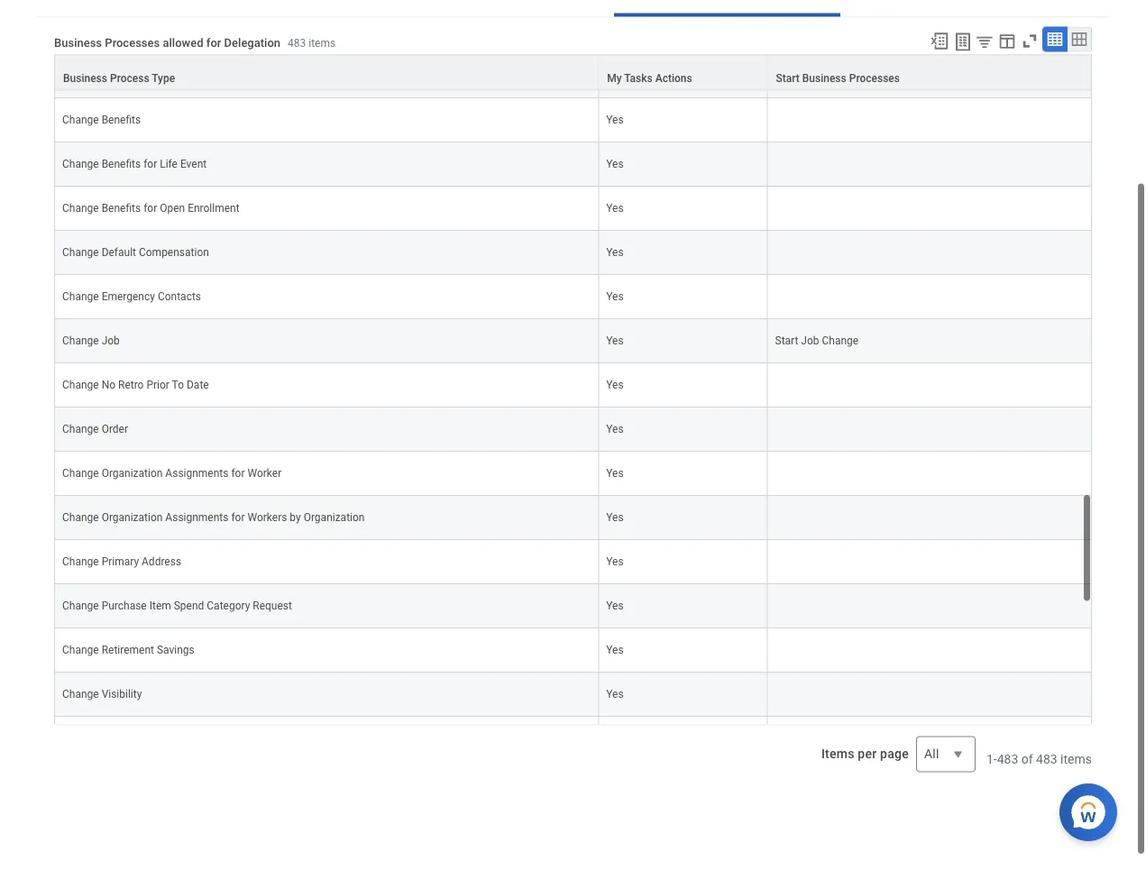 Task type: describe. For each thing, give the bounding box(es) containing it.
change organization assignments for worker
[[62, 468, 282, 481]]

row containing change job
[[54, 320, 1093, 364]]

for left open
[[144, 203, 157, 216]]

of
[[1022, 753, 1034, 768]]

row containing change benefits
[[54, 99, 1093, 143]]

cell for change order
[[768, 409, 1093, 453]]

cell for change purchase item spend category request
[[768, 585, 1093, 630]]

my tasks actions button
[[599, 56, 767, 90]]

yes for change purchase item spend category request
[[607, 601, 624, 613]]

default
[[102, 247, 136, 260]]

change benefit jobs
[[62, 70, 162, 83]]

change for change benefit jobs
[[62, 70, 99, 83]]

row containing change organization assignments for worker
[[54, 453, 1093, 497]]

purchase
[[102, 601, 147, 613]]

change purchase item spend category request
[[62, 601, 292, 613]]

2 horizontal spatial 483
[[1037, 753, 1058, 768]]

open
[[160, 203, 185, 216]]

change for change visibility
[[62, 689, 99, 702]]

change benefits for life event
[[62, 159, 207, 171]]

change job
[[62, 336, 120, 348]]

items per page
[[822, 747, 910, 762]]

row containing change primary address
[[54, 541, 1093, 585]]

spend
[[174, 601, 204, 613]]

no
[[102, 380, 116, 392]]

row containing change retirement savings
[[54, 630, 1093, 674]]

organization right by in the bottom left of the page
[[304, 512, 365, 525]]

business for process
[[63, 72, 107, 85]]

yes for change benefits for life event
[[607, 159, 624, 171]]

change retirement savings
[[62, 645, 195, 658]]

jobs
[[138, 70, 162, 83]]

change for change purchase item spend category request
[[62, 601, 99, 613]]

primary
[[102, 557, 139, 569]]

row containing change order
[[54, 409, 1093, 453]]

visibility
[[102, 689, 142, 702]]

select to filter grid data image
[[975, 32, 995, 51]]

change for change order
[[62, 424, 99, 437]]

life
[[160, 159, 178, 171]]

start job change
[[776, 336, 859, 348]]

workday assistant region
[[1060, 777, 1125, 842]]

row containing change organization assignments for workers by organization
[[54, 497, 1093, 541]]

change for change benefits for life event
[[62, 159, 99, 171]]

items per page element
[[819, 726, 976, 784]]

job for change
[[102, 336, 120, 348]]

change for change retirement savings
[[62, 645, 99, 658]]

change for change emergency contacts
[[62, 291, 99, 304]]

actions
[[656, 72, 693, 85]]

business process type
[[63, 72, 175, 85]]

change organization assignments for workers by organization
[[62, 512, 365, 525]]

cell for change primary address
[[768, 541, 1093, 585]]

change for change benefits
[[62, 114, 99, 127]]

my tasks actions
[[608, 72, 693, 85]]

business for processes
[[54, 36, 102, 50]]

to
[[172, 380, 184, 392]]

category
[[207, 601, 250, 613]]

change for change no retro prior to date
[[62, 380, 99, 392]]

workers
[[248, 512, 287, 525]]

cell for change benefit jobs
[[768, 55, 1093, 99]]

start business processes button
[[768, 56, 1092, 90]]

assignments for workers
[[165, 512, 229, 525]]

0 horizontal spatial processes
[[105, 36, 160, 50]]

business inside start business processes popup button
[[803, 72, 847, 85]]

row containing change benefits for open enrollment
[[54, 188, 1093, 232]]

prior
[[147, 380, 170, 392]]

row containing change benefits for life event
[[54, 143, 1093, 188]]

yes for change benefits for open enrollment
[[607, 203, 624, 216]]

cell for change benefits for life event
[[768, 143, 1093, 188]]

change default compensation
[[62, 247, 209, 260]]

item
[[150, 601, 171, 613]]

yes for change organization assignments for worker
[[607, 468, 624, 481]]

delegation
[[224, 36, 281, 50]]

row containing change benefit jobs
[[54, 55, 1093, 99]]

assignments for worker
[[165, 468, 229, 481]]

savings
[[157, 645, 195, 658]]

page
[[881, 747, 910, 762]]

expand table image
[[1071, 30, 1089, 49]]

business process type button
[[55, 56, 598, 90]]

start for start job change
[[776, 336, 799, 348]]

change benefits
[[62, 114, 141, 127]]

yes for change primary address
[[607, 557, 624, 569]]

benefit
[[102, 70, 135, 83]]

tasks
[[625, 72, 653, 85]]

cell for change benefits for open enrollment
[[768, 188, 1093, 232]]

event
[[180, 159, 207, 171]]

1-483 of 483 items status
[[987, 751, 1093, 770]]

per
[[858, 747, 877, 762]]

items
[[822, 747, 855, 762]]

organization for change organization assignments for worker
[[102, 468, 163, 481]]



Task type: locate. For each thing, give the bounding box(es) containing it.
change benefits for open enrollment
[[62, 203, 240, 216]]

organization
[[102, 468, 163, 481], [102, 512, 163, 525], [304, 512, 365, 525]]

business processes allowed for delegation 483 items
[[54, 36, 336, 50]]

1 vertical spatial start
[[776, 336, 799, 348]]

yes for change benefit jobs
[[607, 70, 624, 83]]

1-483 of 483 items
[[987, 753, 1093, 768]]

change
[[62, 70, 99, 83], [62, 114, 99, 127], [62, 159, 99, 171], [62, 203, 99, 216], [62, 247, 99, 260], [62, 291, 99, 304], [62, 336, 99, 348], [822, 336, 859, 348], [62, 380, 99, 392], [62, 424, 99, 437], [62, 468, 99, 481], [62, 512, 99, 525], [62, 557, 99, 569], [62, 601, 99, 613], [62, 645, 99, 658], [62, 689, 99, 702]]

by
[[290, 512, 301, 525]]

1 horizontal spatial processes
[[850, 72, 900, 85]]

0 vertical spatial processes
[[105, 36, 160, 50]]

yes for change retirement savings
[[607, 645, 624, 658]]

0 horizontal spatial items
[[309, 37, 336, 50]]

9 yes from the top
[[607, 424, 624, 437]]

yes for change benefits
[[607, 114, 624, 127]]

business inside "business process type" popup button
[[63, 72, 107, 85]]

allowed
[[163, 36, 204, 50]]

order
[[102, 424, 128, 437]]

yes for change default compensation
[[607, 247, 624, 260]]

for left life
[[144, 159, 157, 171]]

tab list
[[36, 0, 1111, 17]]

1 benefits from the top
[[102, 114, 141, 127]]

cell for change benefits
[[768, 99, 1093, 143]]

assignments up change organization assignments for workers by organization
[[165, 468, 229, 481]]

click to view/edit grid preferences image
[[998, 31, 1018, 51]]

1 vertical spatial processes
[[850, 72, 900, 85]]

organization up change primary address
[[102, 512, 163, 525]]

2 assignments from the top
[[165, 512, 229, 525]]

change for change organization assignments for worker
[[62, 468, 99, 481]]

items
[[309, 37, 336, 50], [1061, 753, 1093, 768]]

0 horizontal spatial 483
[[288, 37, 306, 50]]

job
[[102, 336, 120, 348], [802, 336, 820, 348]]

change for change organization assignments for workers by organization
[[62, 512, 99, 525]]

0 vertical spatial assignments
[[165, 468, 229, 481]]

for for worker
[[231, 468, 245, 481]]

yes for change order
[[607, 424, 624, 437]]

benefits
[[102, 114, 141, 127], [102, 159, 141, 171], [102, 203, 141, 216]]

items up "business process type" popup button
[[309, 37, 336, 50]]

benefits left life
[[102, 159, 141, 171]]

change no retro prior to date
[[62, 380, 209, 392]]

483 left of
[[998, 753, 1019, 768]]

1 horizontal spatial items
[[1061, 753, 1093, 768]]

483
[[288, 37, 306, 50], [998, 753, 1019, 768], [1037, 753, 1058, 768]]

row containing change visibility
[[54, 674, 1093, 718]]

1 horizontal spatial 483
[[998, 753, 1019, 768]]

export to worksheets image
[[953, 31, 975, 53]]

table image
[[1047, 30, 1065, 49]]

benefits for life
[[102, 159, 141, 171]]

7 yes from the top
[[607, 336, 624, 348]]

processes inside popup button
[[850, 72, 900, 85]]

5 yes from the top
[[607, 247, 624, 260]]

10 yes from the top
[[607, 468, 624, 481]]

contacts
[[158, 291, 201, 304]]

change for change default compensation
[[62, 247, 99, 260]]

enrollment
[[188, 203, 240, 216]]

for for workers
[[231, 512, 245, 525]]

job for start
[[802, 336, 820, 348]]

compensation
[[139, 247, 209, 260]]

1 vertical spatial benefits
[[102, 159, 141, 171]]

organization for change organization assignments for workers by organization
[[102, 512, 163, 525]]

row containing change default compensation
[[54, 232, 1093, 276]]

15 yes from the top
[[607, 689, 624, 702]]

cell for change emergency contacts
[[768, 276, 1093, 320]]

yes
[[607, 70, 624, 83], [607, 114, 624, 127], [607, 159, 624, 171], [607, 203, 624, 216], [607, 247, 624, 260], [607, 291, 624, 304], [607, 336, 624, 348], [607, 380, 624, 392], [607, 424, 624, 437], [607, 468, 624, 481], [607, 512, 624, 525], [607, 557, 624, 569], [607, 601, 624, 613], [607, 645, 624, 658], [607, 689, 624, 702]]

items right of
[[1061, 753, 1093, 768]]

start business processes
[[776, 72, 900, 85]]

assignments
[[165, 468, 229, 481], [165, 512, 229, 525]]

address
[[142, 557, 181, 569]]

cell
[[768, 55, 1093, 99], [768, 99, 1093, 143], [768, 143, 1093, 188], [768, 188, 1093, 232], [768, 232, 1093, 276], [768, 276, 1093, 320], [768, 364, 1093, 409], [768, 409, 1093, 453], [768, 453, 1093, 497], [768, 497, 1093, 541], [768, 541, 1093, 585], [768, 585, 1093, 630], [768, 630, 1093, 674], [768, 674, 1093, 718], [54, 718, 599, 762], [599, 718, 768, 762], [768, 718, 1093, 762]]

8 yes from the top
[[607, 380, 624, 392]]

start
[[776, 72, 800, 85], [776, 336, 799, 348]]

retirement
[[102, 645, 154, 658]]

1-
[[987, 753, 998, 768]]

toolbar
[[922, 27, 1093, 55]]

1 job from the left
[[102, 336, 120, 348]]

1 horizontal spatial job
[[802, 336, 820, 348]]

change emergency contacts
[[62, 291, 201, 304]]

4 yes from the top
[[607, 203, 624, 216]]

export to excel image
[[930, 31, 950, 51]]

yes for change no retro prior to date
[[607, 380, 624, 392]]

assignments down change organization assignments for worker
[[165, 512, 229, 525]]

for
[[206, 36, 221, 50], [144, 159, 157, 171], [144, 203, 157, 216], [231, 468, 245, 481], [231, 512, 245, 525]]

yes for change visibility
[[607, 689, 624, 702]]

for for delegation
[[206, 36, 221, 50]]

cell for change default compensation
[[768, 232, 1093, 276]]

yes for change organization assignments for workers by organization
[[607, 512, 624, 525]]

row containing change emergency contacts
[[54, 276, 1093, 320]]

date
[[187, 380, 209, 392]]

1 yes from the top
[[607, 70, 624, 83]]

benefits up "default"
[[102, 203, 141, 216]]

start for start business processes
[[776, 72, 800, 85]]

14 yes from the top
[[607, 645, 624, 658]]

483 inside business processes allowed for delegation 483 items
[[288, 37, 306, 50]]

benefits for open
[[102, 203, 141, 216]]

1 vertical spatial items
[[1061, 753, 1093, 768]]

items inside status
[[1061, 753, 1093, 768]]

change order
[[62, 424, 128, 437]]

change primary address
[[62, 557, 181, 569]]

change for change benefits for open enrollment
[[62, 203, 99, 216]]

cell for change retirement savings
[[768, 630, 1093, 674]]

cell for change organization assignments for worker
[[768, 453, 1093, 497]]

0 vertical spatial start
[[776, 72, 800, 85]]

items inside business processes allowed for delegation 483 items
[[309, 37, 336, 50]]

483 right of
[[1037, 753, 1058, 768]]

1 assignments from the top
[[165, 468, 229, 481]]

cell for change visibility
[[768, 674, 1093, 718]]

process
[[110, 72, 149, 85]]

2 yes from the top
[[607, 114, 624, 127]]

for left workers
[[231, 512, 245, 525]]

yes for change emergency contacts
[[607, 291, 624, 304]]

3 benefits from the top
[[102, 203, 141, 216]]

0 vertical spatial items
[[309, 37, 336, 50]]

for right allowed at the top of page
[[206, 36, 221, 50]]

emergency
[[102, 291, 155, 304]]

retro
[[118, 380, 144, 392]]

change for change primary address
[[62, 557, 99, 569]]

1 vertical spatial assignments
[[165, 512, 229, 525]]

business
[[54, 36, 102, 50], [63, 72, 107, 85], [803, 72, 847, 85]]

row containing change purchase item spend category request
[[54, 585, 1093, 630]]

my
[[608, 72, 622, 85]]

row containing change no retro prior to date
[[54, 364, 1093, 409]]

13 yes from the top
[[607, 601, 624, 613]]

0 horizontal spatial job
[[102, 336, 120, 348]]

2 benefits from the top
[[102, 159, 141, 171]]

12 yes from the top
[[607, 557, 624, 569]]

cell for change organization assignments for workers by organization
[[768, 497, 1093, 541]]

worker
[[248, 468, 282, 481]]

type
[[152, 72, 175, 85]]

3 yes from the top
[[607, 159, 624, 171]]

start inside popup button
[[776, 72, 800, 85]]

6 yes from the top
[[607, 291, 624, 304]]

change for change job
[[62, 336, 99, 348]]

benefits down business process type
[[102, 114, 141, 127]]

fullscreen image
[[1021, 31, 1040, 51]]

processes
[[105, 36, 160, 50], [850, 72, 900, 85]]

yes for change job
[[607, 336, 624, 348]]

0 vertical spatial benefits
[[102, 114, 141, 127]]

request
[[253, 601, 292, 613]]

2 job from the left
[[802, 336, 820, 348]]

change visibility
[[62, 689, 142, 702]]

for left worker
[[231, 468, 245, 481]]

11 yes from the top
[[607, 512, 624, 525]]

row
[[54, 55, 1093, 91], [54, 55, 1093, 99], [54, 99, 1093, 143], [54, 143, 1093, 188], [54, 188, 1093, 232], [54, 232, 1093, 276], [54, 276, 1093, 320], [54, 320, 1093, 364], [54, 364, 1093, 409], [54, 409, 1093, 453], [54, 453, 1093, 497], [54, 497, 1093, 541], [54, 541, 1093, 585], [54, 585, 1093, 630], [54, 630, 1093, 674], [54, 674, 1093, 718], [54, 718, 1093, 762]]

2 vertical spatial benefits
[[102, 203, 141, 216]]

organization down order
[[102, 468, 163, 481]]

cell for change no retro prior to date
[[768, 364, 1093, 409]]

row containing business process type
[[54, 55, 1093, 91]]

483 up "business process type" popup button
[[288, 37, 306, 50]]



Task type: vqa. For each thing, say whether or not it's contained in the screenshot.
Dashboard Expenses image
no



